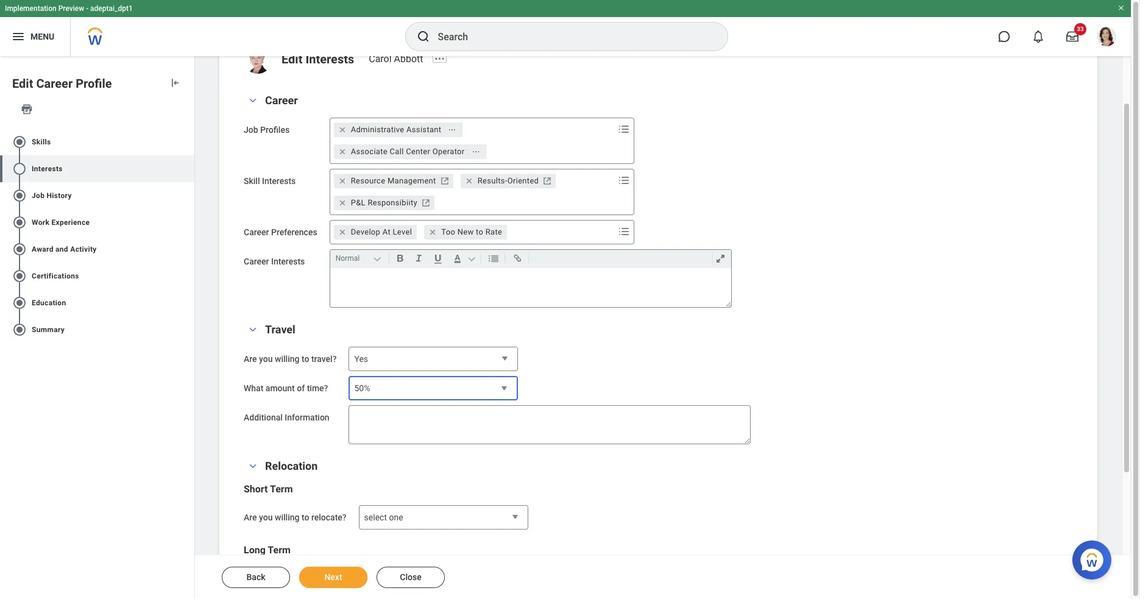Task type: locate. For each thing, give the bounding box(es) containing it.
2 willing from the top
[[275, 513, 300, 522]]

1 vertical spatial edit
[[12, 76, 33, 91]]

edit up print icon
[[12, 76, 33, 91]]

willing up what amount of time?
[[275, 354, 300, 364]]

1 you from the top
[[259, 354, 273, 364]]

items selected list box for career preferences
[[330, 221, 615, 243]]

x small image for career preferences
[[336, 226, 348, 238]]

close
[[400, 572, 422, 582]]

ext link image
[[439, 175, 451, 187], [420, 197, 432, 209]]

error image for work experience
[[182, 215, 194, 230]]

are down short at the left
[[244, 513, 257, 522]]

3 error image from the top
[[182, 215, 194, 230]]

are you willing to relocate?
[[244, 513, 347, 522]]

too new to rate
[[441, 227, 502, 236]]

to inside short term group
[[302, 513, 309, 522]]

interests inside interests link
[[32, 164, 63, 173]]

x small image for job profiles
[[336, 124, 348, 136]]

0 vertical spatial are
[[244, 354, 257, 364]]

0 vertical spatial ext link image
[[439, 175, 451, 187]]

radio custom image left certifications
[[12, 269, 27, 283]]

x small image left administrative
[[336, 124, 348, 136]]

radio custom image inside the award and activity "link"
[[12, 242, 27, 256]]

to inside travel group
[[302, 354, 309, 364]]

results-oriented element
[[478, 176, 539, 186]]

x small image inside p&l responsibiity, press delete to clear value, ctrl + enter opens in new window. option
[[336, 197, 348, 209]]

1 vertical spatial you
[[259, 513, 273, 522]]

link image
[[509, 251, 526, 266]]

work experience
[[32, 218, 90, 227]]

preferences
[[271, 227, 317, 237]]

1 prompts image from the top
[[617, 173, 631, 188]]

you for are you willing to relocate?
[[259, 513, 273, 522]]

you inside short term group
[[259, 513, 273, 522]]

edit career profile
[[12, 76, 112, 91]]

x small image for p&l responsibiity
[[336, 197, 348, 209]]

1 items selected list box from the top
[[330, 119, 615, 163]]

interests for career
[[271, 257, 305, 266]]

Additional Information text field
[[349, 405, 751, 444]]

management
[[388, 176, 436, 185]]

error image inside certifications link
[[182, 269, 194, 283]]

normal button
[[333, 252, 386, 265]]

associate call center operator, press delete to clear value. option
[[334, 144, 486, 159]]

1 vertical spatial radio custom image
[[12, 269, 27, 283]]

33 button
[[1059, 23, 1087, 50]]

radio custom image inside work experience link
[[12, 215, 27, 230]]

1 vertical spatial are
[[244, 513, 257, 522]]

0 vertical spatial x small image
[[336, 124, 348, 136]]

2 error image from the top
[[182, 188, 194, 203]]

0 vertical spatial prompts image
[[617, 173, 631, 188]]

travel group
[[244, 322, 1073, 444]]

2 are from the top
[[244, 513, 257, 522]]

ext link image down operator
[[439, 175, 451, 187]]

information
[[285, 413, 329, 422]]

to left 'travel?'
[[302, 354, 309, 364]]

edit right employee's photo (carol abbott)
[[282, 52, 303, 66]]

job inside career group
[[244, 125, 258, 135]]

career down the career preferences
[[244, 257, 269, 266]]

1 horizontal spatial job
[[244, 125, 258, 135]]

underline image
[[429, 251, 447, 266]]

error image
[[182, 161, 194, 176], [182, 188, 194, 203], [182, 215, 194, 230], [182, 295, 194, 310]]

x small image left results-
[[463, 175, 475, 187]]

short
[[244, 483, 268, 495]]

interests left carol
[[306, 52, 354, 66]]

one
[[389, 513, 403, 522]]

to right new
[[476, 227, 483, 236]]

what amount of time?
[[244, 383, 328, 393]]

related actions image inside administrative assistant, press delete to clear value. option
[[448, 125, 457, 134]]

0 vertical spatial to
[[476, 227, 483, 236]]

radio custom image for job history
[[12, 188, 27, 203]]

are up what
[[244, 354, 257, 364]]

bold image
[[392, 251, 408, 266]]

at
[[383, 227, 391, 236]]

3 radio custom image from the top
[[12, 215, 27, 230]]

select
[[364, 513, 387, 522]]

1 vertical spatial x small image
[[336, 146, 348, 158]]

career interests
[[244, 257, 305, 266]]

radio custom image down print icon
[[12, 161, 27, 176]]

radio custom image for interests
[[12, 161, 27, 176]]

award and activity
[[32, 245, 97, 253]]

career
[[36, 76, 73, 91], [265, 94, 298, 107], [244, 227, 269, 237], [244, 257, 269, 266]]

ext link image inside p&l responsibiity, press delete to clear value, ctrl + enter opens in new window. option
[[420, 197, 432, 209]]

time?
[[307, 383, 328, 393]]

p&l responsibiity, press delete to clear value, ctrl + enter opens in new window. option
[[334, 196, 434, 210]]

term
[[270, 483, 293, 495], [268, 544, 291, 556]]

5 radio custom image from the top
[[12, 322, 27, 337]]

related actions image right operator
[[471, 147, 480, 156]]

error image inside summary link
[[182, 322, 194, 337]]

radio custom image left education
[[12, 295, 27, 310]]

career for career
[[265, 94, 298, 107]]

results-oriented, press delete to clear value, ctrl + enter opens in new window. option
[[461, 174, 556, 188]]

select one
[[364, 513, 403, 522]]

inbox large image
[[1066, 30, 1079, 43]]

italic image
[[411, 251, 427, 266]]

error image for certifications
[[182, 269, 194, 283]]

ext link image down management
[[420, 197, 432, 209]]

4 radio custom image from the top
[[12, 242, 27, 256]]

0 horizontal spatial ext link image
[[420, 197, 432, 209]]

too new to rate, press delete to clear value. option
[[424, 225, 507, 240]]

interests down preferences
[[271, 257, 305, 266]]

radio custom image left award
[[12, 242, 27, 256]]

radio custom image inside interests link
[[12, 161, 27, 176]]

1 vertical spatial willing
[[275, 513, 300, 522]]

chevron down image for travel
[[246, 325, 260, 334]]

1 chevron down image from the top
[[246, 325, 260, 334]]

term for short term
[[270, 483, 293, 495]]

profiles
[[260, 125, 290, 135]]

chevron down image
[[246, 325, 260, 334], [246, 462, 260, 470]]

term for long term
[[268, 544, 291, 556]]

1 vertical spatial items selected list box
[[330, 170, 615, 214]]

1 radio custom image from the top
[[12, 161, 27, 176]]

2 you from the top
[[259, 513, 273, 522]]

0 horizontal spatial job
[[32, 191, 45, 200]]

radio custom image left summary
[[12, 322, 27, 337]]

chevron down image for relocation
[[246, 462, 260, 470]]

items selected list box
[[330, 119, 615, 163], [330, 170, 615, 214], [330, 221, 615, 243]]

2 vertical spatial radio custom image
[[12, 295, 27, 310]]

associate call center operator element
[[351, 146, 465, 157]]

radio custom image inside summary link
[[12, 322, 27, 337]]

radio custom image for work experience
[[12, 215, 27, 230]]

error image
[[182, 135, 194, 149], [182, 242, 194, 256], [182, 269, 194, 283], [182, 322, 194, 337]]

related actions image
[[448, 125, 457, 134], [471, 147, 480, 156]]

job left profiles
[[244, 125, 258, 135]]

0 vertical spatial chevron down image
[[246, 325, 260, 334]]

radio custom image inside job history 'link'
[[12, 188, 27, 203]]

0 vertical spatial related actions image
[[448, 125, 457, 134]]

0 vertical spatial items selected list box
[[330, 119, 615, 163]]

x small image left resource
[[336, 175, 348, 187]]

1 horizontal spatial related actions image
[[471, 147, 480, 156]]

items selected list box containing develop at level
[[330, 221, 615, 243]]

close button
[[377, 567, 445, 588]]

career up career interests at top left
[[244, 227, 269, 237]]

0 vertical spatial term
[[270, 483, 293, 495]]

4 error image from the top
[[182, 322, 194, 337]]

0 horizontal spatial edit
[[12, 76, 33, 91]]

short term group
[[244, 483, 1073, 530]]

radio custom image inside education link
[[12, 295, 27, 310]]

p&l responsibiity element
[[351, 197, 417, 208]]

term right the long
[[268, 544, 291, 556]]

-
[[86, 4, 88, 13]]

related actions image for administrative assistant
[[448, 125, 457, 134]]

items selected list box for job profiles
[[330, 119, 615, 163]]

maximize image
[[712, 251, 729, 266]]

2 items selected list box from the top
[[330, 170, 615, 214]]

are for are you willing to travel?
[[244, 354, 257, 364]]

too new to rate element
[[441, 227, 502, 238]]

0 vertical spatial job
[[244, 125, 258, 135]]

are inside short term group
[[244, 513, 257, 522]]

skills
[[32, 138, 51, 146]]

x small image left associate
[[336, 146, 348, 158]]

interests right the skill
[[262, 176, 296, 186]]

radio custom image
[[12, 161, 27, 176], [12, 188, 27, 203], [12, 215, 27, 230], [12, 242, 27, 256], [12, 322, 27, 337]]

ext link image inside the resource management, press delete to clear value, ctrl + enter opens in new window. option
[[439, 175, 451, 187]]

are you willing to travel?
[[244, 354, 337, 364]]

3 items selected list box from the top
[[330, 221, 615, 243]]

2 vertical spatial x small image
[[336, 226, 348, 238]]

you down short term
[[259, 513, 273, 522]]

assistant
[[407, 125, 441, 134]]

1 vertical spatial related actions image
[[471, 147, 480, 156]]

related actions image inside associate call center operator, press delete to clear value. option
[[471, 147, 480, 156]]

willing down short term button
[[275, 513, 300, 522]]

1 vertical spatial prompts image
[[617, 224, 631, 239]]

radio custom image left work
[[12, 215, 27, 230]]

4 error image from the top
[[182, 295, 194, 310]]

amount
[[266, 383, 295, 393]]

x small image
[[336, 175, 348, 187], [463, 175, 475, 187], [336, 197, 348, 209], [427, 226, 439, 238]]

error image for summary
[[182, 322, 194, 337]]

willing
[[275, 354, 300, 364], [275, 513, 300, 522]]

x small image inside develop at level, press delete to clear value. option
[[336, 226, 348, 238]]

1 x small image from the top
[[336, 124, 348, 136]]

3 x small image from the top
[[336, 226, 348, 238]]

willing inside short term group
[[275, 513, 300, 522]]

to left relocate?
[[302, 513, 309, 522]]

prompts image
[[617, 173, 631, 188], [617, 224, 631, 239]]

chevron down image inside relocation group
[[246, 462, 260, 470]]

carol
[[369, 53, 392, 65]]

1 vertical spatial job
[[32, 191, 45, 200]]

career preferences
[[244, 227, 317, 237]]

menu banner
[[0, 0, 1131, 56]]

error image inside the award and activity "link"
[[182, 242, 194, 256]]

interests for edit
[[306, 52, 354, 66]]

0 horizontal spatial related actions image
[[448, 125, 457, 134]]

x small image left p&l
[[336, 197, 348, 209]]

skills link
[[0, 128, 194, 155]]

are
[[244, 354, 257, 364], [244, 513, 257, 522]]

radio custom image left job history
[[12, 188, 27, 203]]

2 prompts image from the top
[[617, 224, 631, 239]]

center
[[406, 147, 430, 156]]

items selected list box containing administrative assistant
[[330, 119, 615, 163]]

edit for edit career profile
[[12, 76, 33, 91]]

radio custom image left skills
[[12, 135, 27, 149]]

interests
[[306, 52, 354, 66], [32, 164, 63, 173], [262, 176, 296, 186], [271, 257, 305, 266]]

error image inside education link
[[182, 295, 194, 310]]

1 vertical spatial term
[[268, 544, 291, 556]]

menu
[[30, 31, 54, 41]]

1 horizontal spatial ext link image
[[439, 175, 451, 187]]

2 radio custom image from the top
[[12, 188, 27, 203]]

x small image left "too"
[[427, 226, 439, 238]]

0 vertical spatial radio custom image
[[12, 135, 27, 149]]

certifications
[[32, 272, 79, 280]]

33
[[1077, 26, 1084, 32]]

resource management element
[[351, 176, 436, 186]]

1 vertical spatial chevron down image
[[246, 462, 260, 470]]

list
[[0, 124, 194, 348]]

interests up job history
[[32, 164, 63, 173]]

chevron down image left travel "button"
[[246, 325, 260, 334]]

0 vertical spatial edit
[[282, 52, 303, 66]]

1 error image from the top
[[182, 135, 194, 149]]

term down relocation
[[270, 483, 293, 495]]

error image inside skills link
[[182, 135, 194, 149]]

you up what
[[259, 354, 273, 364]]

justify image
[[11, 29, 26, 44]]

job profiles
[[244, 125, 290, 135]]

ext link image
[[541, 175, 554, 187]]

related actions image up operator
[[448, 125, 457, 134]]

job inside job history 'link'
[[32, 191, 45, 200]]

3 radio custom image from the top
[[12, 295, 27, 310]]

2 chevron down image from the top
[[246, 462, 260, 470]]

chevron down image inside travel group
[[246, 325, 260, 334]]

0 vertical spatial you
[[259, 354, 273, 364]]

travel button
[[265, 323, 295, 336]]

50%
[[354, 383, 370, 393]]

x small image left "develop"
[[336, 226, 348, 238]]

to
[[476, 227, 483, 236], [302, 354, 309, 364], [302, 513, 309, 522]]

resource management
[[351, 176, 436, 185]]

x small image inside the too new to rate, press delete to clear value. option
[[427, 226, 439, 238]]

1 willing from the top
[[275, 354, 300, 364]]

transformation import image
[[169, 77, 181, 89]]

2 x small image from the top
[[336, 146, 348, 158]]

Career Interests text field
[[330, 268, 731, 307]]

and
[[55, 245, 68, 253]]

award and activity link
[[0, 236, 194, 263]]

0 vertical spatial willing
[[275, 354, 300, 364]]

1 horizontal spatial edit
[[282, 52, 303, 66]]

1 vertical spatial to
[[302, 354, 309, 364]]

error image for job history
[[182, 188, 194, 203]]

willing inside travel group
[[275, 354, 300, 364]]

results-
[[478, 176, 507, 185]]

ext link image for p&l responsibiity
[[420, 197, 432, 209]]

term inside group
[[270, 483, 293, 495]]

radio custom image
[[12, 135, 27, 149], [12, 269, 27, 283], [12, 295, 27, 310]]

items selected list box containing resource management
[[330, 170, 615, 214]]

additional information
[[244, 413, 329, 422]]

you
[[259, 354, 273, 364], [259, 513, 273, 522]]

chevron down image up short at the left
[[246, 462, 260, 470]]

are inside travel group
[[244, 354, 257, 364]]

2 error image from the top
[[182, 242, 194, 256]]

x small image
[[336, 124, 348, 136], [336, 146, 348, 158], [336, 226, 348, 238]]

you inside travel group
[[259, 354, 273, 364]]

additional
[[244, 413, 283, 422]]

new
[[457, 227, 474, 236]]

x small image inside the resource management, press delete to clear value, ctrl + enter opens in new window. option
[[336, 175, 348, 187]]

3 error image from the top
[[182, 269, 194, 283]]

2 vertical spatial to
[[302, 513, 309, 522]]

job left history
[[32, 191, 45, 200]]

1 radio custom image from the top
[[12, 135, 27, 149]]

1 are from the top
[[244, 354, 257, 364]]

2 radio custom image from the top
[[12, 269, 27, 283]]

skill
[[244, 176, 260, 186]]

radio custom image for certifications
[[12, 269, 27, 283]]

job
[[244, 125, 258, 135], [32, 191, 45, 200]]

career right chevron down icon
[[265, 94, 298, 107]]

2 vertical spatial items selected list box
[[330, 221, 615, 243]]

abbott
[[394, 53, 423, 65]]

1 error image from the top
[[182, 161, 194, 176]]

yes
[[354, 354, 368, 364]]

1 vertical spatial ext link image
[[420, 197, 432, 209]]



Task type: describe. For each thing, give the bounding box(es) containing it.
radio custom image for award and activity
[[12, 242, 27, 256]]

x small image for results-oriented
[[463, 175, 475, 187]]

what
[[244, 383, 263, 393]]

x small image for resource management
[[336, 175, 348, 187]]

travel?
[[311, 354, 337, 364]]

history
[[47, 191, 72, 200]]

radio custom image for education
[[12, 295, 27, 310]]

menu button
[[0, 17, 70, 56]]

of
[[297, 383, 305, 393]]

error image for interests
[[182, 161, 194, 176]]

administrative assistant element
[[351, 124, 441, 135]]

carol abbott
[[369, 53, 423, 65]]

p&l responsibiity
[[351, 198, 417, 207]]

close environment banner image
[[1118, 4, 1125, 12]]

list containing skills
[[0, 124, 194, 348]]

action bar region
[[200, 555, 1131, 599]]

normal group
[[333, 250, 734, 268]]

ext link image for resource management
[[439, 175, 451, 187]]

summary link
[[0, 316, 194, 343]]

normal
[[336, 254, 360, 263]]

short term button
[[244, 483, 293, 495]]

operator
[[433, 147, 465, 156]]

certifications link
[[0, 263, 194, 289]]

yes button
[[349, 347, 518, 372]]

career button
[[265, 94, 298, 107]]

education
[[32, 298, 66, 307]]

x small image for too new to rate
[[427, 226, 439, 238]]

carol abbott element
[[369, 53, 431, 65]]

to for yes
[[302, 354, 309, 364]]

job for job profiles
[[244, 125, 258, 135]]

work experience link
[[0, 209, 194, 236]]

education link
[[0, 289, 194, 316]]

long term
[[244, 544, 291, 556]]

responsibiity
[[368, 198, 417, 207]]

are for are you willing to relocate?
[[244, 513, 257, 522]]

back
[[246, 572, 265, 582]]

career group
[[244, 93, 1073, 308]]

skill interests
[[244, 176, 296, 186]]

interests for skill
[[262, 176, 296, 186]]

relocate?
[[311, 513, 347, 522]]

career for career interests
[[244, 257, 269, 266]]

prompts image for career preferences
[[617, 224, 631, 239]]

notifications large image
[[1032, 30, 1045, 43]]

activity
[[70, 245, 97, 253]]

error image for award and activity
[[182, 242, 194, 256]]

prompts image
[[617, 122, 631, 137]]

profile
[[76, 76, 112, 91]]

error image for skills
[[182, 135, 194, 149]]

rate
[[486, 227, 502, 236]]

chevron down image
[[246, 96, 260, 105]]

too
[[441, 227, 455, 236]]

edit interests
[[282, 52, 354, 66]]

adeptai_dpt1
[[90, 4, 133, 13]]

profile logan mcneil image
[[1097, 27, 1116, 49]]

interests link
[[0, 155, 194, 182]]

willing for travel?
[[275, 354, 300, 364]]

search image
[[416, 29, 431, 44]]

summary
[[32, 325, 65, 334]]

preview
[[58, 4, 84, 13]]

Search Workday  search field
[[438, 23, 702, 50]]

award
[[32, 245, 53, 253]]

relocation group
[[244, 459, 1073, 591]]

administrative assistant, press delete to clear value. option
[[334, 122, 463, 137]]

career for career preferences
[[244, 227, 269, 237]]

bulleted list image
[[486, 251, 502, 266]]

prompts image for skill interests
[[617, 173, 631, 188]]

administrative assistant
[[351, 125, 441, 134]]

long
[[244, 544, 266, 556]]

next button
[[299, 567, 367, 588]]

results-oriented
[[478, 176, 539, 185]]

level
[[393, 227, 412, 236]]

relocation
[[265, 460, 318, 472]]

call
[[390, 147, 404, 156]]

you for are you willing to travel?
[[259, 354, 273, 364]]

develop at level
[[351, 227, 412, 236]]

radio custom image for summary
[[12, 322, 27, 337]]

develop
[[351, 227, 380, 236]]

implementation preview -   adeptai_dpt1
[[5, 4, 133, 13]]

experience
[[51, 218, 90, 227]]

associate
[[351, 147, 388, 156]]

work
[[32, 218, 49, 227]]

resource management, press delete to clear value, ctrl + enter opens in new window. option
[[334, 174, 453, 188]]

print image
[[21, 103, 33, 115]]

short term
[[244, 483, 293, 495]]

items selected list box for skill interests
[[330, 170, 615, 214]]

edit for edit interests
[[282, 52, 303, 66]]

select one button
[[359, 505, 528, 530]]

associate call center operator
[[351, 147, 465, 156]]

error image for education
[[182, 295, 194, 310]]

develop at level, press delete to clear value. option
[[334, 225, 417, 240]]

to inside option
[[476, 227, 483, 236]]

related actions image for associate call center operator
[[471, 147, 480, 156]]

resource
[[351, 176, 385, 185]]

oriented
[[507, 176, 539, 185]]

50% button
[[349, 376, 518, 402]]

back button
[[222, 567, 290, 588]]

relocation button
[[265, 460, 318, 472]]

job history link
[[0, 182, 194, 209]]

radio custom image for skills
[[12, 135, 27, 149]]

willing for relocate?
[[275, 513, 300, 522]]

employee's photo (carol abbott) image
[[244, 46, 272, 74]]

to for select one
[[302, 513, 309, 522]]

job history
[[32, 191, 72, 200]]

p&l
[[351, 198, 366, 207]]

long term button
[[244, 544, 291, 556]]

job for job history
[[32, 191, 45, 200]]

develop at level element
[[351, 227, 412, 238]]

travel
[[265, 323, 295, 336]]

career left 'profile'
[[36, 76, 73, 91]]



Task type: vqa. For each thing, say whether or not it's contained in the screenshot.
"What"
yes



